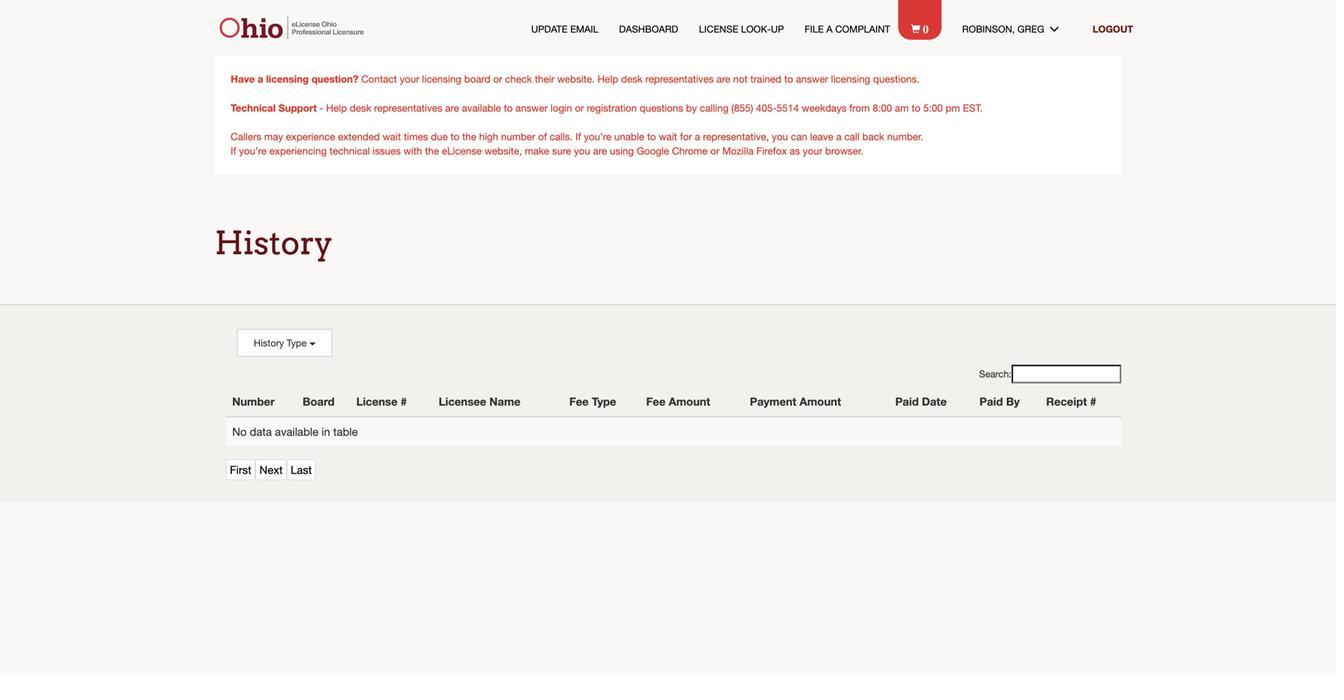 Task type: vqa. For each thing, say whether or not it's contained in the screenshot.
choose corresponding to Mailing
no



Task type: describe. For each thing, give the bounding box(es) containing it.
are inside technical support - help desk representatives are available to answer login or registration questions by calling (855) 405-5514 weekdays from 8:00 am to 5:00 pm est.
[[445, 102, 459, 114]]

representatives inside have a licensing question? contact your licensing board or check their website. help desk representatives are not trained to answer licensing questions.
[[646, 73, 714, 85]]

robinson,
[[963, 23, 1015, 34]]

last
[[291, 464, 312, 477]]

question?
[[312, 73, 359, 85]]

contact
[[361, 73, 397, 85]]

license look-up link
[[699, 22, 784, 36]]

technical
[[330, 145, 370, 157]]

history for history type
[[254, 338, 284, 349]]

firefox
[[757, 145, 787, 157]]

answer inside technical support - help desk representatives are available to answer login or registration questions by calling (855) 405-5514 weekdays from 8:00 am to 5:00 pm est.
[[516, 102, 548, 114]]

to right due
[[451, 131, 460, 142]]

logout link
[[1093, 23, 1134, 34]]

number
[[501, 131, 536, 142]]

unable
[[615, 131, 645, 142]]

amount for fee amount
[[669, 395, 711, 408]]

to right am
[[912, 102, 921, 114]]

can
[[791, 131, 808, 142]]

receipt
[[1047, 395, 1087, 408]]

experiencing
[[270, 145, 327, 157]]

data
[[250, 425, 272, 439]]

license for license #
[[356, 395, 398, 408]]

look-
[[741, 23, 771, 34]]

answer inside have a licensing question? contact your licensing board or check their website. help desk representatives are not trained to answer licensing questions.
[[796, 73, 829, 85]]

first
[[230, 464, 252, 477]]

your inside callers may experience extended wait times due to the high number of calls. if you're unable to wait for a representative, you can leave a call back number. if you're experiencing technical issues with the elicense website, make sure you are using google chrome or mozilla firefox as your browser.
[[803, 145, 823, 157]]

2 wait from the left
[[659, 131, 677, 142]]

history for history
[[215, 224, 333, 263]]

high
[[479, 131, 498, 142]]

due
[[431, 131, 448, 142]]

payment amount: activate to sort column ascending element
[[744, 388, 889, 417]]

registration
[[587, 102, 637, 114]]

greg
[[1018, 23, 1045, 34]]

date
[[922, 395, 947, 408]]

experience
[[286, 131, 335, 142]]

name
[[490, 395, 521, 408]]

representative,
[[703, 131, 769, 142]]

in
[[322, 425, 330, 439]]

fee amount
[[646, 395, 711, 408]]

paid by
[[980, 395, 1020, 408]]

may
[[264, 131, 283, 142]]

elicense
[[442, 145, 482, 157]]

0 link
[[911, 21, 942, 36]]

or inside callers may experience extended wait times due to the high number of calls. if you're unable to wait for a representative, you can leave a call back number. if you're experiencing technical issues with the elicense website, make sure you are using google chrome or mozilla firefox as your browser.
[[711, 145, 720, 157]]

paid date
[[896, 395, 947, 408]]

last link
[[287, 460, 316, 481]]

by
[[1007, 395, 1020, 408]]

browser.
[[826, 145, 864, 157]]

to up google
[[647, 131, 656, 142]]

fee for fee amount
[[646, 395, 666, 408]]

5514
[[777, 102, 799, 114]]

(855)
[[732, 102, 754, 114]]

receipt #
[[1047, 395, 1097, 408]]

update email link
[[531, 22, 599, 36]]

trained
[[751, 73, 782, 85]]

representatives inside technical support - help desk representatives are available to answer login or registration questions by calling (855) 405-5514 weekdays from 8:00 am to 5:00 pm est.
[[374, 102, 443, 114]]

desk inside technical support - help desk representatives are available to answer login or registration questions by calling (855) 405-5514 weekdays from 8:00 am to 5:00 pm est.
[[350, 102, 371, 114]]

leave
[[810, 131, 834, 142]]

call
[[845, 131, 860, 142]]

licensee
[[439, 395, 487, 408]]

callers
[[231, 131, 262, 142]]

have
[[231, 73, 255, 85]]

payment amount
[[750, 395, 842, 408]]

mozilla
[[723, 145, 754, 157]]

type for history type
[[287, 338, 307, 349]]

email
[[571, 23, 599, 34]]

a right have on the left of page
[[258, 73, 263, 85]]

pm
[[946, 102, 961, 114]]

paid date: activate to sort column ascending element
[[889, 388, 974, 417]]

history type button
[[237, 329, 333, 357]]

update
[[531, 23, 568, 34]]

1 horizontal spatial licensing
[[422, 73, 462, 85]]

google
[[637, 145, 669, 157]]

are inside have a licensing question? contact your licensing board or check their website. help desk representatives are not trained to answer licensing questions.
[[717, 73, 731, 85]]

elicense ohio professional licensure image
[[214, 16, 373, 40]]

0 horizontal spatial the
[[425, 145, 439, 157]]

their
[[535, 73, 555, 85]]

number: activate to sort column descending element
[[226, 388, 296, 417]]

technical support - help desk representatives are available to answer login or registration questions by calling (855) 405-5514 weekdays from 8:00 am to 5:00 pm est.
[[231, 102, 983, 114]]

from
[[850, 102, 870, 114]]

file a complaint link
[[805, 22, 891, 36]]

no data available in table
[[232, 425, 358, 439]]

calling
[[700, 102, 729, 114]]

available inside technical support - help desk representatives are available to answer login or registration questions by calling (855) 405-5514 weekdays from 8:00 am to 5:00 pm est.
[[462, 102, 501, 114]]

-
[[320, 102, 324, 114]]

licensee name
[[439, 395, 521, 408]]

file a complaint
[[805, 23, 891, 34]]

number.
[[887, 131, 924, 142]]

make
[[525, 145, 550, 157]]

logout
[[1093, 23, 1134, 34]]

next link
[[256, 460, 287, 481]]

table
[[333, 425, 358, 439]]

1 wait from the left
[[383, 131, 401, 142]]

sure
[[552, 145, 571, 157]]

callers may experience extended wait times due to the high number of calls. if you're unable to wait for a representative, you can leave a call back number. if you're experiencing technical issues with the elicense website, make sure you are using google chrome or mozilla firefox as your browser.
[[231, 131, 924, 157]]

to inside have a licensing question? contact your licensing board or check their website. help desk representatives are not trained to answer licensing questions.
[[785, 73, 794, 85]]

board: activate to sort column ascending element
[[296, 388, 350, 417]]

website.
[[558, 73, 595, 85]]

a right for
[[695, 131, 701, 142]]

est.
[[963, 102, 983, 114]]

0
[[923, 21, 929, 34]]

back
[[863, 131, 885, 142]]



Task type: locate. For each thing, give the bounding box(es) containing it.
1 vertical spatial you're
[[239, 145, 267, 157]]

receipt #: activate to sort column ascending element
[[1040, 388, 1122, 417]]

0 vertical spatial history
[[215, 224, 333, 263]]

row containing number
[[226, 388, 1122, 417]]

fee right name
[[570, 395, 589, 408]]

for
[[680, 131, 692, 142]]

# right receipt at the right of the page
[[1091, 395, 1097, 408]]

times
[[404, 131, 428, 142]]

help inside technical support - help desk representatives are available to answer login or registration questions by calling (855) 405-5514 weekdays from 8:00 am to 5:00 pm est.
[[326, 102, 347, 114]]

the down due
[[425, 145, 439, 157]]

fee type: activate to sort column ascending element
[[563, 388, 640, 417]]

license for license look-up
[[699, 23, 739, 34]]

licensing left board
[[422, 73, 462, 85]]

type inside 'fee type: activate to sort column ascending' element
[[592, 395, 617, 408]]

0 horizontal spatial available
[[275, 425, 319, 439]]

you're up using
[[584, 131, 612, 142]]

0 horizontal spatial wait
[[383, 131, 401, 142]]

1 vertical spatial license
[[356, 395, 398, 408]]

wait up the issues on the top left
[[383, 131, 401, 142]]

board
[[303, 395, 335, 408]]

0 vertical spatial license
[[699, 23, 739, 34]]

a
[[827, 23, 833, 34], [258, 73, 263, 85], [695, 131, 701, 142], [837, 131, 842, 142]]

0 vertical spatial or
[[493, 73, 503, 85]]

1 horizontal spatial if
[[576, 131, 581, 142]]

complaint
[[836, 23, 891, 34]]

0 vertical spatial your
[[400, 73, 420, 85]]

license up table
[[356, 395, 398, 408]]

help up technical support - help desk representatives are available to answer login or registration questions by calling (855) 405-5514 weekdays from 8:00 am to 5:00 pm est. at the top of page
[[598, 73, 619, 85]]

1 horizontal spatial desk
[[621, 73, 643, 85]]

1 horizontal spatial fee
[[646, 395, 666, 408]]

available
[[462, 102, 501, 114], [275, 425, 319, 439]]

of
[[538, 131, 547, 142]]

#
[[401, 395, 407, 408], [1091, 395, 1097, 408]]

1 horizontal spatial or
[[575, 102, 584, 114]]

wait
[[383, 131, 401, 142], [659, 131, 677, 142]]

type for fee type
[[592, 395, 617, 408]]

# for receipt #
[[1091, 395, 1097, 408]]

1 # from the left
[[401, 395, 407, 408]]

1 horizontal spatial you're
[[584, 131, 612, 142]]

are up due
[[445, 102, 459, 114]]

if down callers
[[231, 145, 236, 157]]

a right file
[[827, 23, 833, 34]]

1 vertical spatial your
[[803, 145, 823, 157]]

dashboard
[[619, 23, 679, 34]]

1 paid from the left
[[896, 395, 919, 408]]

board
[[464, 73, 491, 85]]

0 horizontal spatial representatives
[[374, 102, 443, 114]]

robinson, greg link
[[963, 22, 1072, 36]]

up
[[771, 23, 784, 34]]

405-
[[756, 102, 777, 114]]

extended
[[338, 131, 380, 142]]

desk up registration
[[621, 73, 643, 85]]

0 horizontal spatial fee
[[570, 395, 589, 408]]

have a licensing question? contact your licensing board or check their website. help desk representatives are not trained to answer licensing questions.
[[231, 73, 920, 85]]

are
[[717, 73, 731, 85], [445, 102, 459, 114], [593, 145, 607, 157]]

to right trained
[[785, 73, 794, 85]]

you up firefox
[[772, 131, 789, 142]]

using
[[610, 145, 634, 157]]

type
[[287, 338, 307, 349], [592, 395, 617, 408]]

0 horizontal spatial you're
[[239, 145, 267, 157]]

history
[[215, 224, 333, 263], [254, 338, 284, 349]]

0 horizontal spatial answer
[[516, 102, 548, 114]]

1 horizontal spatial are
[[593, 145, 607, 157]]

1 horizontal spatial available
[[462, 102, 501, 114]]

fee amount: activate to sort column ascending element
[[640, 388, 744, 417]]

1 vertical spatial help
[[326, 102, 347, 114]]

1 fee from the left
[[570, 395, 589, 408]]

1 horizontal spatial the
[[462, 131, 477, 142]]

the
[[462, 131, 477, 142], [425, 145, 439, 157]]

fee for fee type
[[570, 395, 589, 408]]

license look-up
[[699, 23, 784, 34]]

dashboard link
[[619, 22, 679, 36]]

or inside technical support - help desk representatives are available to answer login or registration questions by calling (855) 405-5514 weekdays from 8:00 am to 5:00 pm est.
[[575, 102, 584, 114]]

are left using
[[593, 145, 607, 157]]

fee
[[570, 395, 589, 408], [646, 395, 666, 408]]

0 horizontal spatial you
[[574, 145, 591, 157]]

grid containing number
[[226, 388, 1122, 447]]

1 horizontal spatial type
[[592, 395, 617, 408]]

paid left the by
[[980, 395, 1003, 408]]

desk
[[621, 73, 643, 85], [350, 102, 371, 114]]

1 vertical spatial representatives
[[374, 102, 443, 114]]

1 horizontal spatial wait
[[659, 131, 677, 142]]

help inside have a licensing question? contact your licensing board or check their website. help desk representatives are not trained to answer licensing questions.
[[598, 73, 619, 85]]

payment
[[750, 395, 797, 408]]

by
[[686, 102, 697, 114]]

0 vertical spatial type
[[287, 338, 307, 349]]

history type
[[254, 338, 309, 349]]

file
[[805, 23, 824, 34]]

licensing up from
[[831, 73, 871, 85]]

2 amount from the left
[[800, 395, 842, 408]]

2 horizontal spatial or
[[711, 145, 720, 157]]

representatives up by
[[646, 73, 714, 85]]

1 horizontal spatial amount
[[800, 395, 842, 408]]

available left the in
[[275, 425, 319, 439]]

not
[[734, 73, 748, 85]]

0 vertical spatial representatives
[[646, 73, 714, 85]]

your down leave
[[803, 145, 823, 157]]

2 horizontal spatial are
[[717, 73, 731, 85]]

paid by: activate to sort column ascending element
[[974, 388, 1040, 417]]

menu down image
[[1050, 24, 1072, 33]]

if
[[576, 131, 581, 142], [231, 145, 236, 157]]

1 horizontal spatial license
[[699, 23, 739, 34]]

wait left for
[[659, 131, 677, 142]]

as
[[790, 145, 800, 157]]

1 horizontal spatial #
[[1091, 395, 1097, 408]]

history inside "popup button"
[[254, 338, 284, 349]]

licensing
[[266, 73, 309, 85], [422, 73, 462, 85], [831, 73, 871, 85]]

2 horizontal spatial licensing
[[831, 73, 871, 85]]

0 vertical spatial help
[[598, 73, 619, 85]]

or right login
[[575, 102, 584, 114]]

you're down callers
[[239, 145, 267, 157]]

1 horizontal spatial your
[[803, 145, 823, 157]]

to
[[785, 73, 794, 85], [504, 102, 513, 114], [912, 102, 921, 114], [451, 131, 460, 142], [647, 131, 656, 142]]

0 vertical spatial the
[[462, 131, 477, 142]]

chrome
[[672, 145, 708, 157]]

0 vertical spatial you're
[[584, 131, 612, 142]]

first link
[[226, 460, 256, 481]]

1 vertical spatial available
[[275, 425, 319, 439]]

0 vertical spatial desk
[[621, 73, 643, 85]]

robinson, greg
[[963, 23, 1050, 34]]

1 horizontal spatial you
[[772, 131, 789, 142]]

1 vertical spatial if
[[231, 145, 236, 157]]

0 horizontal spatial your
[[400, 73, 420, 85]]

2 fee from the left
[[646, 395, 666, 408]]

0 horizontal spatial license
[[356, 395, 398, 408]]

0 horizontal spatial licensing
[[266, 73, 309, 85]]

website,
[[485, 145, 522, 157]]

representatives up times on the top of the page
[[374, 102, 443, 114]]

your inside have a licensing question? contact your licensing board or check their website. help desk representatives are not trained to answer licensing questions.
[[400, 73, 420, 85]]

licensing up support
[[266, 73, 309, 85]]

search:
[[980, 369, 1012, 380]]

1 horizontal spatial answer
[[796, 73, 829, 85]]

your right the contact
[[400, 73, 420, 85]]

1 horizontal spatial paid
[[980, 395, 1003, 408]]

1 vertical spatial you
[[574, 145, 591, 157]]

2 paid from the left
[[980, 395, 1003, 408]]

answer
[[796, 73, 829, 85], [516, 102, 548, 114]]

1 vertical spatial are
[[445, 102, 459, 114]]

you're
[[584, 131, 612, 142], [239, 145, 267, 157]]

0 vertical spatial you
[[772, 131, 789, 142]]

fee type
[[570, 395, 617, 408]]

1 vertical spatial or
[[575, 102, 584, 114]]

to up number
[[504, 102, 513, 114]]

0 horizontal spatial or
[[493, 73, 503, 85]]

1 vertical spatial the
[[425, 145, 439, 157]]

amount for payment amount
[[800, 395, 842, 408]]

1 vertical spatial history
[[254, 338, 284, 349]]

type left the fee amount
[[592, 395, 617, 408]]

or right board
[[493, 73, 503, 85]]

login
[[551, 102, 572, 114]]

None search field
[[1012, 365, 1122, 384]]

next
[[260, 464, 283, 477]]

weekdays
[[802, 102, 847, 114]]

licensee name: activate to sort column ascending element
[[433, 388, 563, 417]]

1 vertical spatial desk
[[350, 102, 371, 114]]

0 horizontal spatial are
[[445, 102, 459, 114]]

# for license #
[[401, 395, 407, 408]]

2 # from the left
[[1091, 395, 1097, 408]]

0 horizontal spatial #
[[401, 395, 407, 408]]

you
[[772, 131, 789, 142], [574, 145, 591, 157]]

check
[[505, 73, 532, 85]]

desk up "extended"
[[350, 102, 371, 114]]

type inside history type "popup button"
[[287, 338, 307, 349]]

calls.
[[550, 131, 573, 142]]

0 horizontal spatial help
[[326, 102, 347, 114]]

amount
[[669, 395, 711, 408], [800, 395, 842, 408]]

0 horizontal spatial amount
[[669, 395, 711, 408]]

0 horizontal spatial if
[[231, 145, 236, 157]]

with
[[404, 145, 422, 157]]

0 horizontal spatial desk
[[350, 102, 371, 114]]

# left licensee
[[401, 395, 407, 408]]

available inside grid
[[275, 425, 319, 439]]

8:00
[[873, 102, 893, 114]]

are left not
[[717, 73, 731, 85]]

representatives
[[646, 73, 714, 85], [374, 102, 443, 114]]

0 vertical spatial answer
[[796, 73, 829, 85]]

no
[[232, 425, 247, 439]]

a left call
[[837, 131, 842, 142]]

or left mozilla at the top right
[[711, 145, 720, 157]]

if right calls.
[[576, 131, 581, 142]]

1 vertical spatial type
[[592, 395, 617, 408]]

help right the -
[[326, 102, 347, 114]]

1 horizontal spatial help
[[598, 73, 619, 85]]

row
[[226, 388, 1122, 417]]

available down board
[[462, 102, 501, 114]]

0 horizontal spatial type
[[287, 338, 307, 349]]

answer left login
[[516, 102, 548, 114]]

desk inside have a licensing question? contact your licensing board or check their website. help desk representatives are not trained to answer licensing questions.
[[621, 73, 643, 85]]

fee right 'fee type: activate to sort column ascending' element
[[646, 395, 666, 408]]

license #: activate to sort column ascending element
[[350, 388, 433, 417]]

1 vertical spatial answer
[[516, 102, 548, 114]]

are inside callers may experience extended wait times due to the high number of calls. if you're unable to wait for a representative, you can leave a call back number. if you're experiencing technical issues with the elicense website, make sure you are using google chrome or mozilla firefox as your browser.
[[593, 145, 607, 157]]

technical
[[231, 102, 276, 114]]

0 vertical spatial are
[[717, 73, 731, 85]]

type up board
[[287, 338, 307, 349]]

questions.
[[874, 73, 920, 85]]

2 vertical spatial or
[[711, 145, 720, 157]]

license left look-
[[699, 23, 739, 34]]

paid left date
[[896, 395, 919, 408]]

paid for paid date
[[896, 395, 919, 408]]

# inside "element"
[[1091, 395, 1097, 408]]

the up elicense
[[462, 131, 477, 142]]

2 vertical spatial are
[[593, 145, 607, 157]]

questions
[[640, 102, 684, 114]]

5:00
[[924, 102, 943, 114]]

support
[[279, 102, 317, 114]]

0 horizontal spatial paid
[[896, 395, 919, 408]]

1 amount from the left
[[669, 395, 711, 408]]

license inside grid
[[356, 395, 398, 408]]

paid for paid by
[[980, 395, 1003, 408]]

you right sure
[[574, 145, 591, 157]]

grid
[[226, 388, 1122, 447]]

0 vertical spatial if
[[576, 131, 581, 142]]

license #
[[356, 395, 407, 408]]

1 horizontal spatial representatives
[[646, 73, 714, 85]]

number
[[232, 395, 275, 408]]

or inside have a licensing question? contact your licensing board or check their website. help desk representatives are not trained to answer licensing questions.
[[493, 73, 503, 85]]

answer up weekdays at top right
[[796, 73, 829, 85]]

0 vertical spatial available
[[462, 102, 501, 114]]



